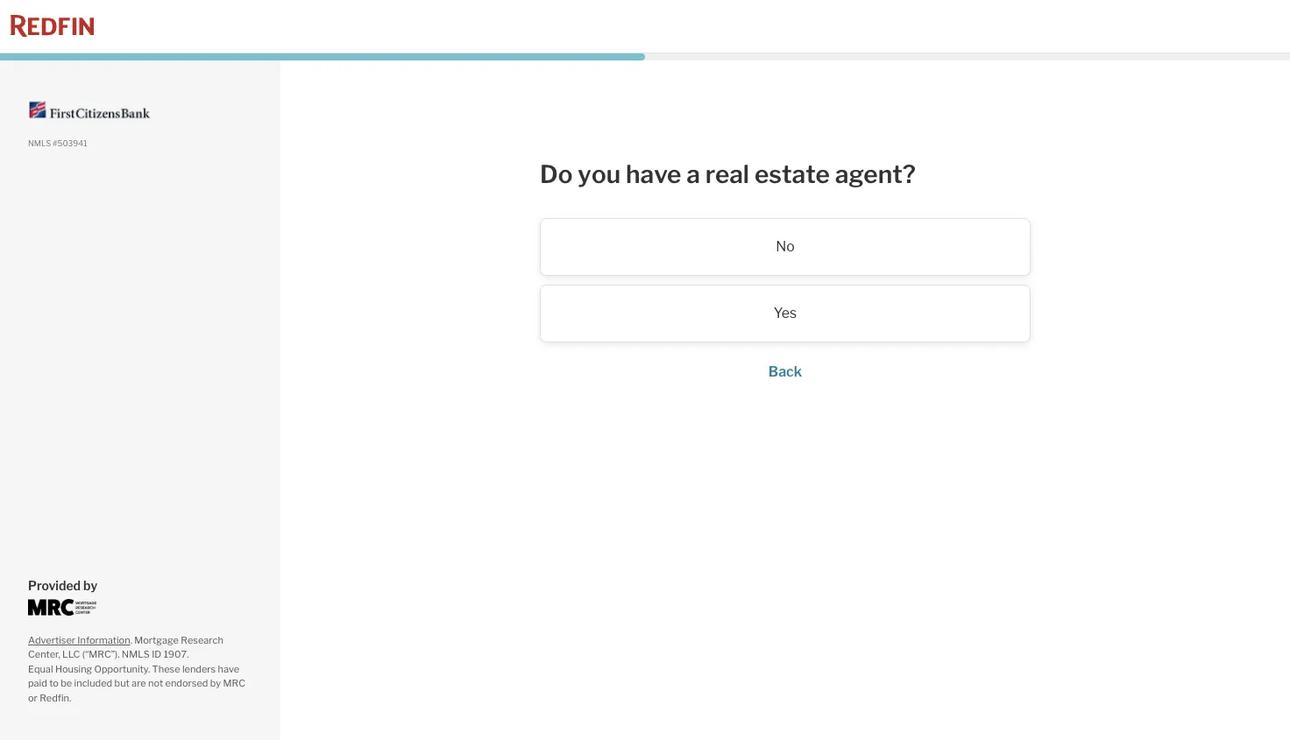 Task type: vqa. For each thing, say whether or not it's contained in the screenshot.
rightmost "by"
yes



Task type: locate. For each thing, give the bounding box(es) containing it.
. mortgage research center, llc ("mrc"). nmls id 1907. equal housing opportunity. these lenders have paid to be included but are not endorsed by mrc or redfin.
[[28, 634, 245, 704]]

nmls
[[28, 139, 51, 148], [122, 649, 150, 661]]

nmls #503941
[[28, 139, 87, 148]]

0 horizontal spatial have
[[218, 663, 239, 676]]

1 horizontal spatial by
[[210, 678, 221, 690]]

1 horizontal spatial have
[[626, 160, 682, 189]]

1907.
[[164, 649, 189, 661]]

1 vertical spatial by
[[210, 678, 221, 690]]

you
[[578, 160, 621, 189]]

a
[[687, 160, 700, 189]]

back
[[769, 364, 802, 381]]

provided
[[28, 578, 81, 593]]

1 horizontal spatial nmls
[[122, 649, 150, 661]]

1 vertical spatial nmls
[[122, 649, 150, 661]]

do
[[540, 160, 573, 189]]

llc
[[62, 649, 80, 661]]

be
[[61, 678, 72, 690]]

paid
[[28, 678, 47, 690]]

are
[[132, 678, 146, 690]]

0 vertical spatial have
[[626, 160, 682, 189]]

0 vertical spatial by
[[83, 578, 98, 593]]

back button
[[540, 364, 1031, 381]]

do you have a real estate agent?
[[540, 160, 916, 189]]

or redfin.
[[28, 692, 71, 704]]

by up mortgage research center image
[[83, 578, 98, 593]]

nmls left #503941
[[28, 139, 51, 148]]

lenders
[[182, 663, 216, 676]]

1 vertical spatial have
[[218, 663, 239, 676]]

advertiser information button
[[28, 634, 130, 647]]

by left the mrc
[[210, 678, 221, 690]]

have
[[626, 160, 682, 189], [218, 663, 239, 676]]

included
[[74, 678, 112, 690]]

research
[[181, 634, 223, 647]]

provided by
[[28, 578, 98, 593]]

to
[[49, 678, 59, 690]]

equal housing opportunity.
[[28, 663, 150, 676]]

have left a
[[626, 160, 682, 189]]

.
[[130, 634, 132, 647]]

have up the mrc
[[218, 663, 239, 676]]

by
[[83, 578, 98, 593], [210, 678, 221, 690]]

0 vertical spatial nmls
[[28, 139, 51, 148]]

nmls down .
[[122, 649, 150, 661]]

#503941
[[53, 139, 87, 148]]

center,
[[28, 649, 60, 661]]



Task type: describe. For each thing, give the bounding box(es) containing it.
advertiser information
[[28, 634, 130, 647]]

advertiser
[[28, 634, 75, 647]]

mortgage research center image
[[28, 599, 96, 616]]

real
[[706, 160, 750, 189]]

these
[[152, 663, 180, 676]]

information
[[77, 634, 130, 647]]

mrc
[[223, 678, 245, 690]]

estate agent?
[[755, 160, 916, 189]]

yes
[[774, 305, 797, 322]]

no
[[776, 239, 795, 255]]

by inside . mortgage research center, llc ("mrc"). nmls id 1907. equal housing opportunity. these lenders have paid to be included but are not endorsed by mrc or redfin.
[[210, 678, 221, 690]]

have inside . mortgage research center, llc ("mrc"). nmls id 1907. equal housing opportunity. these lenders have paid to be included but are not endorsed by mrc or redfin.
[[218, 663, 239, 676]]

do you have a real estate agent? option group
[[540, 218, 1031, 343]]

nmls inside . mortgage research center, llc ("mrc"). nmls id 1907. equal housing opportunity. these lenders have paid to be included but are not endorsed by mrc or redfin.
[[122, 649, 150, 661]]

mortgage
[[134, 634, 179, 647]]

but
[[114, 678, 130, 690]]

0 horizontal spatial by
[[83, 578, 98, 593]]

not
[[148, 678, 163, 690]]

id
[[152, 649, 162, 661]]

("mrc").
[[82, 649, 120, 661]]

endorsed
[[165, 678, 208, 690]]

0 horizontal spatial nmls
[[28, 139, 51, 148]]



